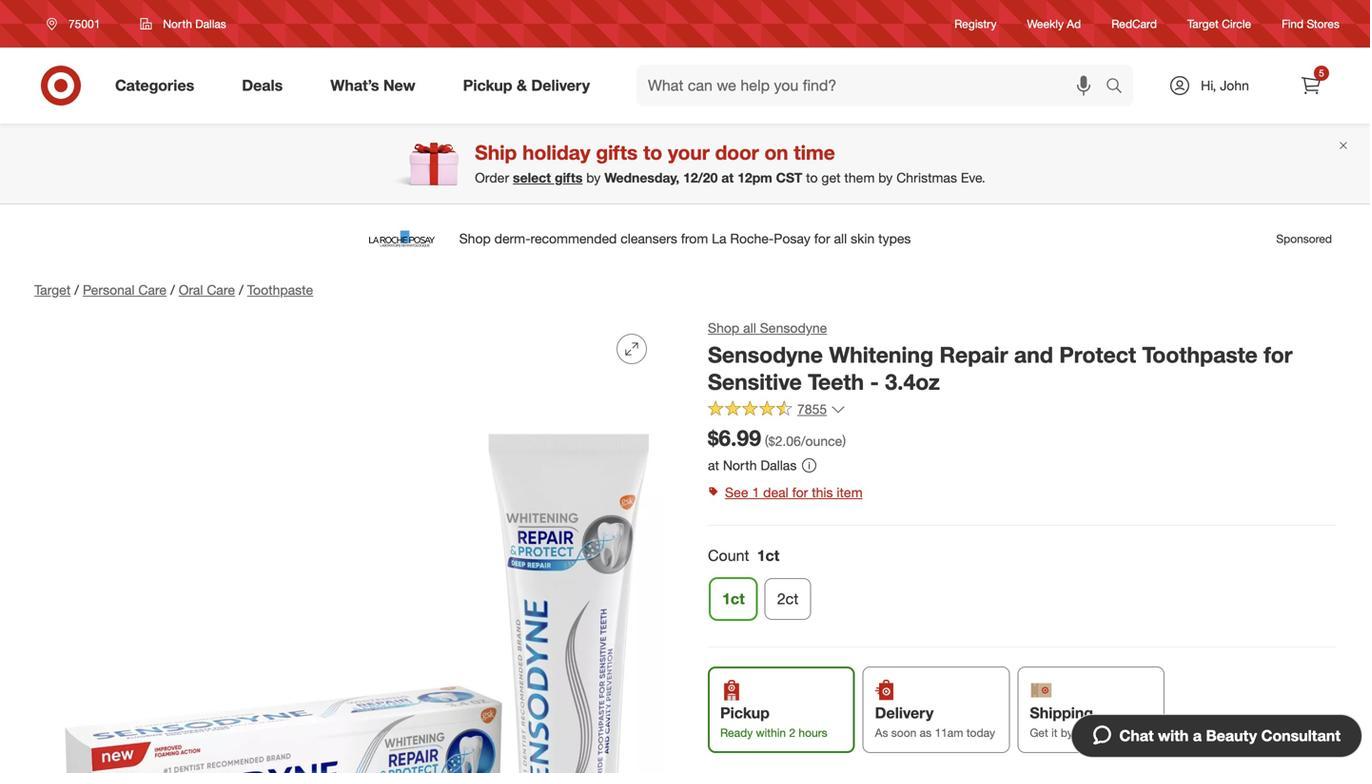 Task type: describe. For each thing, give the bounding box(es) containing it.
wednesday,
[[605, 170, 680, 186]]

hi,
[[1201, 77, 1217, 94]]

all
[[743, 320, 756, 336]]

pickup & delivery
[[463, 76, 590, 95]]

1 vertical spatial to
[[806, 170, 818, 186]]

0 vertical spatial to
[[643, 140, 663, 165]]

categories link
[[99, 65, 218, 107]]

delivery inside delivery as soon as 11am today
[[875, 704, 934, 723]]

1 vertical spatial dallas
[[761, 457, 797, 474]]

pickup & delivery link
[[447, 65, 614, 107]]

redcard
[[1112, 17, 1157, 31]]

toothpaste for protect
[[1143, 342, 1258, 368]]

ready
[[720, 726, 753, 741]]

oral care link
[[179, 282, 235, 298]]

$6.99
[[708, 425, 761, 452]]

redcard link
[[1112, 16, 1157, 32]]

circle
[[1222, 17, 1252, 31]]

target / personal care / oral care / toothpaste
[[34, 282, 313, 298]]

(
[[765, 433, 769, 450]]

24
[[1126, 726, 1139, 741]]

shop
[[708, 320, 740, 336]]

7855 link
[[708, 400, 846, 422]]

1 horizontal spatial by
[[879, 170, 893, 186]]

get
[[1030, 726, 1049, 741]]

north dallas
[[163, 17, 226, 31]]

north dallas button
[[128, 7, 239, 41]]

0 horizontal spatial for
[[792, 485, 808, 501]]

registry
[[955, 17, 997, 31]]

time
[[794, 140, 835, 165]]

pickup for ready
[[720, 704, 770, 723]]

shop all sensodyne sensodyne whitening repair and protect toothpaste for sensitive teeth - 3.4oz
[[708, 320, 1293, 396]]

john
[[1220, 77, 1250, 94]]

shipping get it by sun, dec 24
[[1030, 704, 1139, 741]]

at north dallas
[[708, 457, 797, 474]]

see
[[725, 485, 749, 501]]

5
[[1319, 67, 1325, 79]]

and
[[1015, 342, 1054, 368]]

repair
[[940, 342, 1008, 368]]

-
[[870, 369, 879, 396]]

toothpaste for /
[[247, 282, 313, 298]]

protect
[[1060, 342, 1136, 368]]

3.4oz
[[885, 369, 940, 396]]

search button
[[1097, 65, 1143, 110]]

at inside ship holiday gifts to your door on time order select gifts by wednesday, 12/20 at 12pm cst to get them by christmas eve.
[[722, 170, 734, 186]]

today
[[967, 726, 996, 741]]

a
[[1193, 727, 1202, 746]]

target circle link
[[1188, 16, 1252, 32]]

target circle
[[1188, 17, 1252, 31]]

door
[[715, 140, 759, 165]]

)
[[843, 433, 846, 450]]

advertisement region
[[19, 216, 1352, 262]]

delivery as soon as 11am today
[[875, 704, 996, 741]]

group containing count
[[706, 546, 1336, 628]]

soon
[[892, 726, 917, 741]]

categories
[[115, 76, 194, 95]]

$2.06
[[769, 433, 801, 450]]

sensitive
[[708, 369, 802, 396]]

2
[[789, 726, 796, 741]]

2 care from the left
[[207, 282, 235, 298]]

ship holiday gifts to your door on time order select gifts by wednesday, 12/20 at 12pm cst to get them by christmas eve.
[[475, 140, 986, 186]]

1 / from the left
[[75, 282, 79, 298]]

your
[[668, 140, 710, 165]]

personal
[[83, 282, 135, 298]]

within
[[756, 726, 786, 741]]

weekly
[[1027, 17, 1064, 31]]

pickup ready within 2 hours
[[720, 704, 828, 741]]

get
[[822, 170, 841, 186]]

What can we help you find? suggestions appear below search field
[[637, 65, 1111, 107]]

target for target / personal care / oral care / toothpaste
[[34, 282, 71, 298]]

find stores link
[[1282, 16, 1340, 32]]

holiday
[[523, 140, 591, 165]]

oral
[[179, 282, 203, 298]]

ad
[[1067, 17, 1081, 31]]

dec
[[1102, 726, 1123, 741]]

3 / from the left
[[239, 282, 243, 298]]

target link
[[34, 282, 71, 298]]

1
[[752, 485, 760, 501]]

as
[[875, 726, 888, 741]]

personal care link
[[83, 282, 167, 298]]

12/20
[[683, 170, 718, 186]]



Task type: locate. For each thing, give the bounding box(es) containing it.
by right them
[[879, 170, 893, 186]]

search
[[1097, 78, 1143, 97]]

0 vertical spatial delivery
[[531, 76, 590, 95]]

0 vertical spatial sensodyne
[[760, 320, 827, 336]]

to up wednesday,
[[643, 140, 663, 165]]

christmas
[[897, 170, 957, 186]]

1 horizontal spatial for
[[1264, 342, 1293, 368]]

for
[[1264, 342, 1293, 368], [792, 485, 808, 501]]

at down the $6.99
[[708, 457, 719, 474]]

target left personal
[[34, 282, 71, 298]]

75001 button
[[34, 7, 120, 41]]

chat with a beauty consultant button
[[1071, 715, 1363, 759]]

group
[[706, 546, 1336, 628]]

count
[[708, 547, 750, 566]]

&
[[517, 76, 527, 95]]

11am
[[935, 726, 964, 741]]

to left get at right
[[806, 170, 818, 186]]

/ounce
[[801, 433, 843, 450]]

for inside shop all sensodyne sensodyne whitening repair and protect toothpaste for sensitive teeth - 3.4oz
[[1264, 342, 1293, 368]]

whitening
[[829, 342, 934, 368]]

1ct right the 'count'
[[757, 547, 780, 566]]

registry link
[[955, 16, 997, 32]]

item
[[837, 485, 863, 501]]

it
[[1052, 726, 1058, 741]]

see 1 deal for this item link
[[708, 480, 1336, 507]]

delivery up the soon
[[875, 704, 934, 723]]

hours
[[799, 726, 828, 741]]

weekly ad link
[[1027, 16, 1081, 32]]

1 vertical spatial target
[[34, 282, 71, 298]]

2 / from the left
[[170, 282, 175, 298]]

shipping
[[1030, 704, 1094, 723]]

target left circle
[[1188, 17, 1219, 31]]

sensodyne up sensitive
[[708, 342, 823, 368]]

1 vertical spatial delivery
[[875, 704, 934, 723]]

find
[[1282, 17, 1304, 31]]

care right oral
[[207, 282, 235, 298]]

consultant
[[1262, 727, 1341, 746]]

0 vertical spatial target
[[1188, 17, 1219, 31]]

0 vertical spatial north
[[163, 17, 192, 31]]

deals
[[242, 76, 283, 95]]

0 vertical spatial for
[[1264, 342, 1293, 368]]

by down holiday
[[587, 170, 601, 186]]

1 care from the left
[[138, 282, 167, 298]]

$6.99 ( $2.06 /ounce )
[[708, 425, 846, 452]]

1 vertical spatial toothpaste
[[1143, 342, 1258, 368]]

what's new link
[[314, 65, 439, 107]]

0 vertical spatial at
[[722, 170, 734, 186]]

target inside target circle link
[[1188, 17, 1219, 31]]

count 1ct
[[708, 547, 780, 566]]

ship
[[475, 140, 517, 165]]

1 horizontal spatial /
[[170, 282, 175, 298]]

by
[[587, 170, 601, 186], [879, 170, 893, 186], [1061, 726, 1073, 741]]

what's
[[331, 76, 379, 95]]

cst
[[776, 170, 803, 186]]

1ct link
[[710, 579, 757, 621]]

chat with a beauty consultant
[[1120, 727, 1341, 746]]

what's new
[[331, 76, 416, 95]]

sun,
[[1077, 726, 1099, 741]]

toothpaste
[[247, 282, 313, 298], [1143, 342, 1258, 368]]

weekly ad
[[1027, 17, 1081, 31]]

chat
[[1120, 727, 1154, 746]]

1 horizontal spatial to
[[806, 170, 818, 186]]

0 horizontal spatial to
[[643, 140, 663, 165]]

0 horizontal spatial pickup
[[463, 76, 513, 95]]

0 horizontal spatial toothpaste
[[247, 282, 313, 298]]

pickup left &
[[463, 76, 513, 95]]

75001
[[69, 17, 100, 31]]

1 vertical spatial at
[[708, 457, 719, 474]]

1 vertical spatial 1ct
[[722, 590, 745, 609]]

to
[[643, 140, 663, 165], [806, 170, 818, 186]]

1 horizontal spatial pickup
[[720, 704, 770, 723]]

dallas
[[195, 17, 226, 31], [761, 457, 797, 474]]

0 horizontal spatial delivery
[[531, 76, 590, 95]]

2ct link
[[765, 579, 811, 621]]

1 horizontal spatial delivery
[[875, 704, 934, 723]]

7855
[[798, 401, 827, 418]]

0 horizontal spatial at
[[708, 457, 719, 474]]

0 vertical spatial toothpaste
[[247, 282, 313, 298]]

dallas down $2.06
[[761, 457, 797, 474]]

delivery
[[531, 76, 590, 95], [875, 704, 934, 723]]

target
[[1188, 17, 1219, 31], [34, 282, 71, 298]]

target for target circle
[[1188, 17, 1219, 31]]

dallas inside dropdown button
[[195, 17, 226, 31]]

/ right oral care link
[[239, 282, 243, 298]]

2 horizontal spatial /
[[239, 282, 243, 298]]

teeth
[[808, 369, 864, 396]]

1 vertical spatial gifts
[[555, 170, 583, 186]]

1 horizontal spatial target
[[1188, 17, 1219, 31]]

this
[[812, 485, 833, 501]]

at
[[722, 170, 734, 186], [708, 457, 719, 474]]

hi, john
[[1201, 77, 1250, 94]]

0 vertical spatial dallas
[[195, 17, 226, 31]]

0 horizontal spatial /
[[75, 282, 79, 298]]

north up see
[[723, 457, 757, 474]]

gifts up wednesday,
[[596, 140, 638, 165]]

1 horizontal spatial dallas
[[761, 457, 797, 474]]

1 horizontal spatial toothpaste
[[1143, 342, 1258, 368]]

gifts down holiday
[[555, 170, 583, 186]]

1ct inside 1ct link
[[722, 590, 745, 609]]

delivery right &
[[531, 76, 590, 95]]

north up categories link
[[163, 17, 192, 31]]

1 horizontal spatial gifts
[[596, 140, 638, 165]]

find stores
[[1282, 17, 1340, 31]]

1 horizontal spatial north
[[723, 457, 757, 474]]

by inside shipping get it by sun, dec 24
[[1061, 726, 1073, 741]]

sensodyne whitening repair and protect toothpaste for sensitive teeth - 3.4oz, 1 of 8 image
[[34, 319, 662, 774]]

0 vertical spatial gifts
[[596, 140, 638, 165]]

0 horizontal spatial dallas
[[195, 17, 226, 31]]

/ right target link at the top
[[75, 282, 79, 298]]

by right "it"
[[1061, 726, 1073, 741]]

2 horizontal spatial by
[[1061, 726, 1073, 741]]

stores
[[1307, 17, 1340, 31]]

1 vertical spatial north
[[723, 457, 757, 474]]

1 horizontal spatial care
[[207, 282, 235, 298]]

care
[[138, 282, 167, 298], [207, 282, 235, 298]]

0 vertical spatial pickup
[[463, 76, 513, 95]]

see 1 deal for this item
[[725, 485, 863, 501]]

with
[[1158, 727, 1189, 746]]

0 horizontal spatial north
[[163, 17, 192, 31]]

0 horizontal spatial care
[[138, 282, 167, 298]]

pickup for &
[[463, 76, 513, 95]]

0 horizontal spatial by
[[587, 170, 601, 186]]

north
[[163, 17, 192, 31], [723, 457, 757, 474]]

pickup up the ready
[[720, 704, 770, 723]]

eve.
[[961, 170, 986, 186]]

toothpaste inside shop all sensodyne sensodyne whitening repair and protect toothpaste for sensitive teeth - 3.4oz
[[1143, 342, 1258, 368]]

0 vertical spatial 1ct
[[757, 547, 780, 566]]

/ left oral
[[170, 282, 175, 298]]

north inside dropdown button
[[163, 17, 192, 31]]

/
[[75, 282, 79, 298], [170, 282, 175, 298], [239, 282, 243, 298]]

them
[[845, 170, 875, 186]]

care left oral
[[138, 282, 167, 298]]

sensodyne right all
[[760, 320, 827, 336]]

select
[[513, 170, 551, 186]]

1 vertical spatial pickup
[[720, 704, 770, 723]]

1 horizontal spatial at
[[722, 170, 734, 186]]

2ct
[[777, 590, 799, 609]]

1ct down the 'count'
[[722, 590, 745, 609]]

deal
[[763, 485, 789, 501]]

new
[[383, 76, 416, 95]]

pickup
[[463, 76, 513, 95], [720, 704, 770, 723]]

0 horizontal spatial 1ct
[[722, 590, 745, 609]]

gifts
[[596, 140, 638, 165], [555, 170, 583, 186]]

0 horizontal spatial gifts
[[555, 170, 583, 186]]

pickup inside pickup ready within 2 hours
[[720, 704, 770, 723]]

0 horizontal spatial target
[[34, 282, 71, 298]]

dallas up categories link
[[195, 17, 226, 31]]

1 horizontal spatial 1ct
[[757, 547, 780, 566]]

1 vertical spatial for
[[792, 485, 808, 501]]

toothpaste link
[[247, 282, 313, 298]]

5 link
[[1291, 65, 1332, 107]]

at down 'door'
[[722, 170, 734, 186]]

order
[[475, 170, 509, 186]]

as
[[920, 726, 932, 741]]

1 vertical spatial sensodyne
[[708, 342, 823, 368]]

12pm
[[738, 170, 773, 186]]



Task type: vqa. For each thing, say whether or not it's contained in the screenshot.
2ct link
yes



